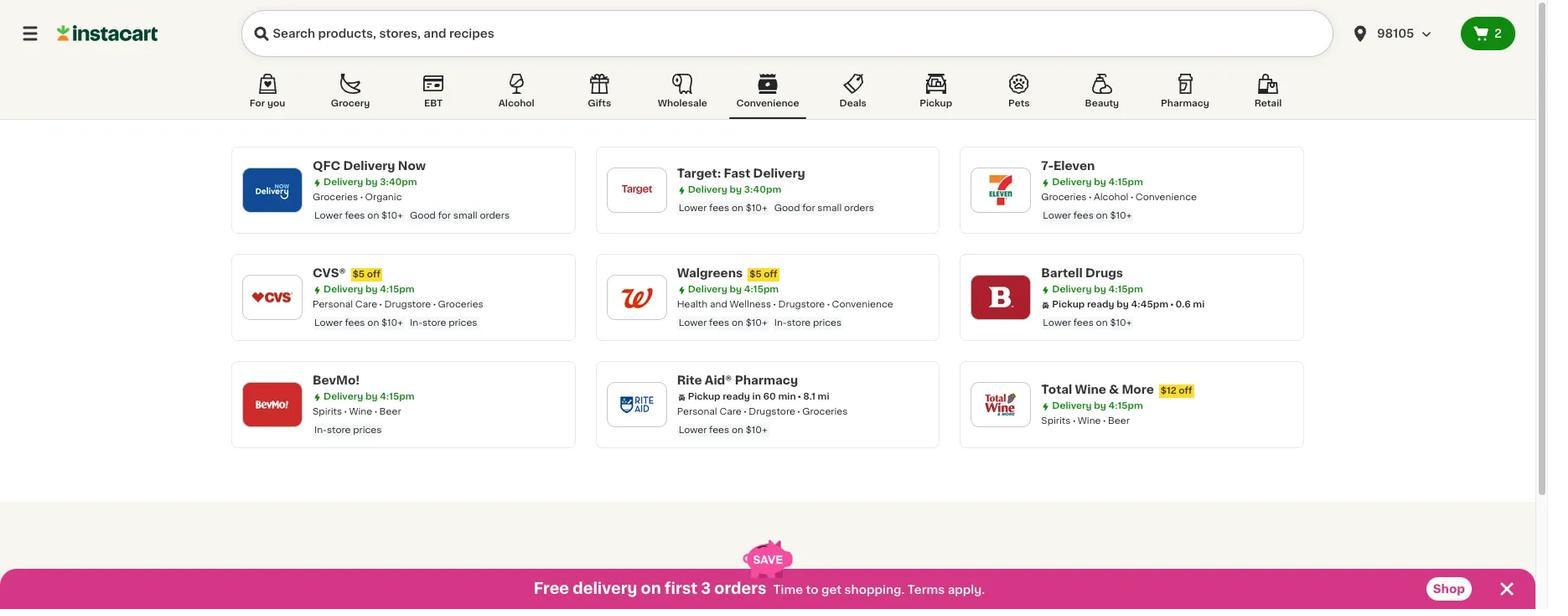 Task type: describe. For each thing, give the bounding box(es) containing it.
2 button
[[1461, 17, 1516, 50]]

grocery
[[331, 99, 370, 108]]

on down the wellness
[[732, 319, 744, 328]]

by for walgreens logo
[[730, 285, 742, 294]]

1 horizontal spatial small
[[818, 204, 842, 213]]

0.6 mi
[[1176, 300, 1205, 309]]

you
[[267, 99, 285, 108]]

organic
[[365, 193, 402, 202]]

98105 button
[[1350, 10, 1451, 57]]

pharmacy button
[[1149, 70, 1221, 119]]

drugstore for delivery by 4:15pm
[[384, 300, 431, 309]]

min
[[778, 392, 796, 402]]

cvs® $5 off
[[313, 267, 381, 279]]

delivery by 4:15pm for bartell drugs logo
[[1052, 285, 1143, 294]]

shop button
[[1427, 578, 1472, 601]]

qfc delivery now logo image
[[251, 168, 294, 212]]

deals button
[[817, 70, 889, 119]]

by for target: fast delivery logo
[[730, 185, 742, 194]]

gifts
[[588, 99, 611, 108]]

save image
[[743, 540, 793, 579]]

on down pickup ready in 60 min at bottom
[[732, 426, 744, 435]]

0 horizontal spatial pharmacy
[[735, 375, 798, 386]]

4:15pm for bartell drugs logo
[[1109, 285, 1143, 294]]

7-eleven
[[1041, 160, 1095, 172]]

on down fast
[[732, 204, 744, 213]]

walgreens logo image
[[615, 276, 659, 319]]

retail button
[[1232, 70, 1304, 119]]

personal care drugstore groceries for 8.1 mi
[[677, 407, 848, 417]]

care for 8.1
[[720, 407, 742, 417]]

explore
[[808, 583, 881, 601]]

0 horizontal spatial orders
[[480, 211, 510, 220]]

delivery for cvs® logo
[[324, 285, 363, 294]]

retail
[[1255, 99, 1282, 108]]

delivery by 4:15pm for walgreens logo
[[688, 285, 779, 294]]

shop
[[1433, 583, 1465, 595]]

$5 for walgreens
[[750, 270, 762, 279]]

spirits wine beer for total wine & more logo
[[1041, 417, 1130, 426]]

for
[[250, 99, 265, 108]]

$12
[[1161, 386, 1177, 396]]

$5 for cvs®
[[353, 270, 365, 279]]

4:15pm for total wine & more logo
[[1109, 402, 1143, 411]]

mi for 0.6 mi
[[1193, 300, 1205, 309]]

on down 'groceries alcohol convenience'
[[1096, 211, 1108, 220]]

delivery by 4:15pm for bevmo! logo
[[324, 392, 415, 402]]

beer for total wine & more logo
[[1108, 417, 1130, 426]]

qfc
[[313, 160, 340, 172]]

fees down pickup ready by 4:45pm
[[1074, 319, 1094, 328]]

walgreens
[[677, 267, 743, 279]]

drugstore for 8.1 mi
[[749, 407, 795, 417]]

2
[[1495, 28, 1502, 39]]

personal care drugstore groceries for delivery by 4:15pm
[[313, 300, 484, 309]]

0 horizontal spatial prices
[[353, 426, 382, 435]]

beauty button
[[1066, 70, 1138, 119]]

for you button
[[231, 70, 303, 119]]

aid®
[[705, 375, 732, 386]]

health and wellness drugstore convenience
[[677, 300, 893, 309]]

rite aid® pharmacy
[[677, 375, 798, 386]]

ready for in
[[723, 392, 750, 402]]

on down cvs® $5 off
[[367, 319, 379, 328]]

by for cvs® logo
[[365, 285, 378, 294]]

terms
[[908, 584, 945, 596]]

Search field
[[241, 10, 1334, 57]]

delivery for total wine & more logo
[[1052, 402, 1092, 411]]

lower down health
[[679, 319, 707, 328]]

spirits for total wine & more logo
[[1041, 417, 1071, 426]]

free
[[534, 582, 569, 597]]

wholesale
[[658, 99, 707, 108]]

fees down "and"
[[709, 319, 729, 328]]

cvs® logo image
[[251, 276, 294, 319]]

total
[[1041, 384, 1072, 396]]

4:15pm for bevmo! logo
[[380, 392, 415, 402]]

rite
[[677, 375, 702, 386]]

delivery by 4:15pm for cvs® logo
[[324, 285, 415, 294]]

delivery by 3:40pm for fast
[[688, 185, 782, 194]]

off inside total wine & more $12 off
[[1179, 386, 1193, 396]]

prices for cvs®
[[449, 319, 477, 328]]

spirits wine beer for bevmo! logo
[[313, 407, 401, 417]]

shopping.
[[845, 584, 905, 596]]

care for delivery
[[355, 300, 377, 309]]

pickup for pickup
[[920, 99, 952, 108]]

by for 7-eleven logo
[[1094, 178, 1106, 187]]

convenience button
[[730, 70, 806, 119]]

0 horizontal spatial store
[[327, 426, 351, 435]]

98105 button
[[1340, 10, 1461, 57]]

4:45pm
[[1131, 300, 1169, 309]]

instacart image
[[57, 23, 158, 44]]

shop categories tab list
[[231, 70, 1304, 119]]

ready for by
[[1087, 300, 1115, 309]]

pickup for pickup ready by 4:45pm
[[1052, 300, 1085, 309]]

total wine & more logo image
[[979, 383, 1023, 427]]

for you
[[250, 99, 285, 108]]

bartell drugs logo image
[[979, 276, 1023, 319]]

target:
[[677, 168, 721, 179]]

delivery for target: fast delivery logo
[[688, 185, 728, 194]]

qfc delivery now
[[313, 160, 426, 172]]

bevmo! logo image
[[251, 383, 294, 427]]

60
[[763, 392, 776, 402]]

total wine & more $12 off
[[1041, 384, 1193, 396]]

lower down 7-
[[1043, 211, 1071, 220]]

ebt
[[424, 99, 443, 108]]

delivery for walgreens logo
[[688, 285, 728, 294]]

8.1
[[803, 392, 816, 402]]

3:40pm for delivery
[[744, 185, 782, 194]]

apply.
[[948, 584, 985, 596]]

grocery button
[[314, 70, 386, 119]]

target: fast delivery
[[677, 168, 805, 179]]

7-eleven logo image
[[979, 168, 1023, 212]]

lower fees on $10+ for aid®
[[679, 426, 768, 435]]

8.1 mi
[[803, 392, 830, 402]]

get
[[822, 584, 842, 596]]

0.6
[[1176, 300, 1191, 309]]

lower fees on $10+ in-store prices for walgreens
[[679, 319, 842, 328]]

alcohol inside button
[[499, 99, 535, 108]]

on down organic
[[367, 211, 379, 220]]

delivery for the qfc delivery now logo
[[324, 178, 363, 187]]



Task type: vqa. For each thing, say whether or not it's contained in the screenshot.
the right 6
no



Task type: locate. For each thing, give the bounding box(es) containing it.
1 horizontal spatial 3:40pm
[[744, 185, 782, 194]]

drugs
[[1086, 267, 1123, 279]]

2 horizontal spatial convenience
[[1136, 193, 1197, 202]]

$5 inside walgreens $5 off
[[750, 270, 762, 279]]

on
[[732, 204, 744, 213], [367, 211, 379, 220], [1096, 211, 1108, 220], [367, 319, 379, 328], [732, 319, 744, 328], [1096, 319, 1108, 328], [732, 426, 744, 435], [641, 582, 661, 597]]

rite aid® pharmacy logo image
[[615, 383, 659, 427]]

more
[[730, 583, 780, 601]]

pharmacy right beauty
[[1161, 99, 1209, 108]]

spirits wine beer down '&'
[[1041, 417, 1130, 426]]

1 horizontal spatial $5
[[750, 270, 762, 279]]

pickup ready by 4:45pm
[[1052, 300, 1169, 309]]

lower down 'rite'
[[679, 426, 707, 435]]

1 horizontal spatial off
[[764, 270, 778, 279]]

wellness
[[730, 300, 771, 309]]

1 vertical spatial lower fees on $10+
[[1043, 319, 1132, 328]]

3:40pm down target: fast delivery
[[744, 185, 782, 194]]

0 horizontal spatial beer
[[379, 407, 401, 417]]

prices for walgreens
[[813, 319, 842, 328]]

fees down pickup ready in 60 min at bottom
[[709, 426, 729, 435]]

delivery for 7-eleven logo
[[1052, 178, 1092, 187]]

by down total wine & more $12 off
[[1094, 402, 1106, 411]]

0 vertical spatial ready
[[1087, 300, 1115, 309]]

eleven
[[1054, 160, 1095, 172]]

beer down total wine & more $12 off
[[1108, 417, 1130, 426]]

on left first
[[641, 582, 661, 597]]

0 horizontal spatial delivery by 3:40pm
[[324, 178, 417, 187]]

1 horizontal spatial lower fees on $10+ in-store prices
[[679, 319, 842, 328]]

1 horizontal spatial orders
[[715, 582, 767, 597]]

wholesale button
[[647, 70, 719, 119]]

spirits for bevmo! logo
[[313, 407, 342, 417]]

by up 'groceries alcohol convenience'
[[1094, 178, 1106, 187]]

0 horizontal spatial care
[[355, 300, 377, 309]]

1 horizontal spatial lower fees on $10+ good for small orders
[[679, 204, 874, 213]]

2 horizontal spatial prices
[[813, 319, 842, 328]]

off right '$12'
[[1179, 386, 1193, 396]]

and
[[710, 300, 727, 309]]

0 vertical spatial mi
[[1193, 300, 1205, 309]]

walgreens $5 off
[[677, 267, 778, 279]]

spirits wine beer up the in-store prices on the left bottom
[[313, 407, 401, 417]]

1 vertical spatial personal
[[677, 407, 717, 417]]

by down walgreens $5 off
[[730, 285, 742, 294]]

1 horizontal spatial personal
[[677, 407, 717, 417]]

0 horizontal spatial ready
[[723, 392, 750, 402]]

delivery by 3:40pm
[[324, 178, 417, 187], [688, 185, 782, 194]]

1 horizontal spatial pickup
[[920, 99, 952, 108]]

mi right 0.6
[[1193, 300, 1205, 309]]

3
[[701, 582, 711, 597]]

small
[[818, 204, 842, 213], [453, 211, 478, 220]]

wine for total wine & more logo
[[1078, 417, 1101, 426]]

in-store prices
[[314, 426, 382, 435]]

care
[[355, 300, 377, 309], [720, 407, 742, 417]]

lower fees on $10+ down 'groceries alcohol convenience'
[[1043, 211, 1132, 220]]

spirits up the in-store prices on the left bottom
[[313, 407, 342, 417]]

1 horizontal spatial convenience
[[832, 300, 893, 309]]

0 vertical spatial pharmacy
[[1161, 99, 1209, 108]]

beer for bevmo! logo
[[379, 407, 401, 417]]

pickup for pickup ready in 60 min
[[688, 392, 721, 402]]

0 horizontal spatial lower fees on $10+ good for small orders
[[314, 211, 510, 220]]

pharmacy
[[1161, 99, 1209, 108], [735, 375, 798, 386]]

lower down target:
[[679, 204, 707, 213]]

1 horizontal spatial spirits wine beer
[[1041, 417, 1130, 426]]

1 horizontal spatial care
[[720, 407, 742, 417]]

delivery for bevmo! logo
[[324, 392, 363, 402]]

convenience
[[736, 99, 799, 108], [1136, 193, 1197, 202], [832, 300, 893, 309]]

4:15pm for cvs® logo
[[380, 285, 415, 294]]

lower fees on $10+ down pickup ready by 4:45pm
[[1043, 319, 1132, 328]]

pickup
[[920, 99, 952, 108], [1052, 300, 1085, 309], [688, 392, 721, 402]]

pharmacy up 60
[[735, 375, 798, 386]]

personal care drugstore groceries down cvs® $5 off
[[313, 300, 484, 309]]

0 horizontal spatial mi
[[818, 392, 830, 402]]

by down fast
[[730, 185, 742, 194]]

lower fees on $10+ good for small orders
[[679, 204, 874, 213], [314, 211, 510, 220]]

2 vertical spatial pickup
[[688, 392, 721, 402]]

close image
[[1497, 579, 1517, 599]]

4:15pm for walgreens logo
[[744, 285, 779, 294]]

$5
[[353, 270, 365, 279], [750, 270, 762, 279]]

0 horizontal spatial lower fees on $10+ in-store prices
[[314, 319, 477, 328]]

0 horizontal spatial spirits wine beer
[[313, 407, 401, 417]]

care down pickup ready in 60 min at bottom
[[720, 407, 742, 417]]

store for walgreens
[[787, 319, 811, 328]]

$5 up the wellness
[[750, 270, 762, 279]]

1 vertical spatial ready
[[723, 392, 750, 402]]

care down cvs® $5 off
[[355, 300, 377, 309]]

off for walgreens
[[764, 270, 778, 279]]

fees down groceries organic
[[345, 211, 365, 220]]

0 vertical spatial convenience
[[736, 99, 799, 108]]

2 horizontal spatial off
[[1179, 386, 1193, 396]]

spirits
[[313, 407, 342, 417], [1041, 417, 1071, 426]]

1 horizontal spatial to
[[806, 584, 819, 596]]

0 horizontal spatial 3:40pm
[[380, 178, 417, 187]]

personal for 8.1 mi
[[677, 407, 717, 417]]

lower fees on $10+ good for small orders down target: fast delivery
[[679, 204, 874, 213]]

off
[[367, 270, 381, 279], [764, 270, 778, 279], [1179, 386, 1193, 396]]

0 horizontal spatial small
[[453, 211, 478, 220]]

in- for cvs®
[[410, 319, 422, 328]]

1 horizontal spatial for
[[802, 204, 815, 213]]

there's
[[655, 583, 726, 601]]

by down drugs
[[1094, 285, 1106, 294]]

$5 inside cvs® $5 off
[[353, 270, 365, 279]]

1 horizontal spatial prices
[[449, 319, 477, 328]]

groceries alcohol convenience
[[1041, 193, 1197, 202]]

ready down rite aid® pharmacy
[[723, 392, 750, 402]]

lower fees on $10+ down pickup ready in 60 min at bottom
[[679, 426, 768, 435]]

1 horizontal spatial pharmacy
[[1161, 99, 1209, 108]]

in-
[[410, 319, 422, 328], [774, 319, 787, 328], [314, 426, 327, 435]]

0 vertical spatial lower fees on $10+
[[1043, 211, 1132, 220]]

1 vertical spatial pharmacy
[[735, 375, 798, 386]]

0 horizontal spatial good
[[410, 211, 436, 220]]

personal down cvs®
[[313, 300, 353, 309]]

in- for walgreens
[[774, 319, 787, 328]]

1 horizontal spatial personal care drugstore groceries
[[677, 407, 848, 417]]

bartell drugs
[[1041, 267, 1123, 279]]

0 horizontal spatial in-
[[314, 426, 327, 435]]

7-
[[1041, 160, 1054, 172]]

off inside walgreens $5 off
[[764, 270, 778, 279]]

delivery by 4:15pm down bevmo!
[[324, 392, 415, 402]]

1 vertical spatial pickup
[[1052, 300, 1085, 309]]

1 horizontal spatial ready
[[1087, 300, 1115, 309]]

gifts button
[[564, 70, 636, 119]]

delivery
[[343, 160, 395, 172], [753, 168, 805, 179], [324, 178, 363, 187], [1052, 178, 1092, 187], [688, 185, 728, 194], [324, 285, 363, 294], [688, 285, 728, 294], [1052, 285, 1092, 294], [324, 392, 363, 402], [1052, 402, 1092, 411]]

by left 4:45pm at the right of the page
[[1117, 300, 1129, 309]]

lower fees on $10+ for eleven
[[1043, 211, 1132, 220]]

alcohol down eleven
[[1094, 193, 1129, 202]]

$10+
[[746, 204, 768, 213], [382, 211, 403, 220], [1110, 211, 1132, 220], [382, 319, 403, 328], [746, 319, 768, 328], [1110, 319, 1132, 328], [746, 426, 768, 435]]

1 horizontal spatial mi
[[1193, 300, 1205, 309]]

more
[[1122, 384, 1154, 396]]

0 horizontal spatial pickup
[[688, 392, 721, 402]]

4:15pm down total wine & more $12 off
[[1109, 402, 1143, 411]]

&
[[1109, 384, 1119, 396]]

groceries organic
[[313, 193, 402, 202]]

4:15pm up the wellness
[[744, 285, 779, 294]]

wine down total wine & more $12 off
[[1078, 417, 1101, 426]]

1 $5 from the left
[[353, 270, 365, 279]]

delivery
[[573, 582, 637, 597]]

bartell
[[1041, 267, 1083, 279]]

wine
[[1075, 384, 1106, 396], [349, 407, 372, 417], [1078, 417, 1101, 426]]

1 vertical spatial mi
[[818, 392, 830, 402]]

0 horizontal spatial spirits
[[313, 407, 342, 417]]

2 horizontal spatial in-
[[774, 319, 787, 328]]

delivery by 4:15pm down '&'
[[1052, 402, 1143, 411]]

target: fast delivery logo image
[[615, 168, 659, 212]]

lower fees on $10+
[[1043, 211, 1132, 220], [1043, 319, 1132, 328], [679, 426, 768, 435]]

0 horizontal spatial off
[[367, 270, 381, 279]]

spirits down total
[[1041, 417, 1071, 426]]

fees down 'groceries alcohol convenience'
[[1074, 211, 1094, 220]]

off for cvs®
[[367, 270, 381, 279]]

1 vertical spatial care
[[720, 407, 742, 417]]

spirits wine beer
[[313, 407, 401, 417], [1041, 417, 1130, 426]]

by for bevmo! logo
[[365, 392, 378, 402]]

0 horizontal spatial to
[[784, 583, 804, 601]]

personal
[[313, 300, 353, 309], [677, 407, 717, 417]]

delivery by 4:15pm down walgreens $5 off
[[688, 285, 779, 294]]

fees down fast
[[709, 204, 729, 213]]

0 horizontal spatial convenience
[[736, 99, 799, 108]]

beer up the in-store prices on the left bottom
[[379, 407, 401, 417]]

2 lower fees on $10+ in-store prices from the left
[[679, 319, 842, 328]]

store for cvs®
[[422, 319, 446, 328]]

alcohol left gifts
[[499, 99, 535, 108]]

wine for bevmo! logo
[[349, 407, 372, 417]]

deals
[[840, 99, 867, 108]]

ready down drugs
[[1087, 300, 1115, 309]]

good down "now"
[[410, 211, 436, 220]]

0 horizontal spatial personal
[[313, 300, 353, 309]]

0 vertical spatial pickup
[[920, 99, 952, 108]]

to inside free delivery on first 3 orders time to get shopping. terms apply.
[[806, 584, 819, 596]]

alcohol button
[[480, 70, 553, 119]]

lower down cvs®
[[314, 319, 343, 328]]

1 vertical spatial personal care drugstore groceries
[[677, 407, 848, 417]]

free delivery on first 3 orders time to get shopping. terms apply.
[[534, 582, 985, 597]]

by down qfc delivery now
[[365, 178, 378, 187]]

wine up the in-store prices on the left bottom
[[349, 407, 372, 417]]

for
[[802, 204, 815, 213], [438, 211, 451, 220]]

1 lower fees on $10+ in-store prices from the left
[[314, 319, 477, 328]]

pickup down aid®
[[688, 392, 721, 402]]

by for total wine & more logo
[[1094, 402, 1106, 411]]

1 horizontal spatial good
[[774, 204, 800, 213]]

lower fees on $10+ for drugs
[[1043, 319, 1132, 328]]

lower fees on $10+ good for small orders down organic
[[314, 211, 510, 220]]

1 vertical spatial alcohol
[[1094, 193, 1129, 202]]

now
[[398, 160, 426, 172]]

to
[[784, 583, 804, 601], [806, 584, 819, 596]]

3:40pm for now
[[380, 178, 417, 187]]

mi
[[1193, 300, 1205, 309], [818, 392, 830, 402]]

delivery by 4:15pm for total wine & more logo
[[1052, 402, 1143, 411]]

4:15pm up 'groceries alcohol convenience'
[[1109, 178, 1143, 187]]

by for bartell drugs logo
[[1094, 285, 1106, 294]]

2 horizontal spatial orders
[[844, 204, 874, 213]]

ready
[[1087, 300, 1115, 309], [723, 392, 750, 402]]

lower fees on $10+ in-store prices down cvs® $5 off
[[314, 319, 477, 328]]

1 horizontal spatial delivery by 3:40pm
[[688, 185, 782, 194]]

delivery by 3:40pm down qfc delivery now
[[324, 178, 417, 187]]

personal down 'rite'
[[677, 407, 717, 417]]

by down cvs® $5 off
[[365, 285, 378, 294]]

2 horizontal spatial pickup
[[1052, 300, 1085, 309]]

lower
[[679, 204, 707, 213], [314, 211, 343, 220], [1043, 211, 1071, 220], [314, 319, 343, 328], [679, 319, 707, 328], [1043, 319, 1071, 328], [679, 426, 707, 435]]

fast
[[724, 168, 751, 179]]

lower fees on $10+ in-store prices
[[314, 319, 477, 328], [679, 319, 842, 328]]

2 horizontal spatial store
[[787, 319, 811, 328]]

2 $5 from the left
[[750, 270, 762, 279]]

health
[[677, 300, 708, 309]]

delivery by 4:15pm down cvs® $5 off
[[324, 285, 415, 294]]

off right cvs®
[[367, 270, 381, 279]]

pets
[[1008, 99, 1030, 108]]

off up the 'health and wellness drugstore convenience'
[[764, 270, 778, 279]]

4:15pm down cvs® $5 off
[[380, 285, 415, 294]]

1 horizontal spatial in-
[[410, 319, 422, 328]]

by for the qfc delivery now logo
[[365, 178, 378, 187]]

pickup down bartell
[[1052, 300, 1085, 309]]

mi for 8.1 mi
[[818, 392, 830, 402]]

personal care drugstore groceries down the in
[[677, 407, 848, 417]]

$5 right cvs®
[[353, 270, 365, 279]]

fees
[[709, 204, 729, 213], [345, 211, 365, 220], [1074, 211, 1094, 220], [345, 319, 365, 328], [709, 319, 729, 328], [1074, 319, 1094, 328], [709, 426, 729, 435]]

time
[[773, 584, 803, 596]]

0 vertical spatial personal
[[313, 300, 353, 309]]

ebt button
[[397, 70, 470, 119]]

0 vertical spatial alcohol
[[499, 99, 535, 108]]

4:15pm up pickup ready by 4:45pm
[[1109, 285, 1143, 294]]

delivery by 3:40pm down fast
[[688, 185, 782, 194]]

pickup ready in 60 min
[[688, 392, 796, 402]]

drugstore
[[384, 300, 431, 309], [778, 300, 825, 309], [749, 407, 795, 417]]

lower fees on $10+ in-store prices down the wellness
[[679, 319, 842, 328]]

1 horizontal spatial store
[[422, 319, 446, 328]]

on down pickup ready by 4:45pm
[[1096, 319, 1108, 328]]

by up the in-store prices on the left bottom
[[365, 392, 378, 402]]

0 horizontal spatial $5
[[353, 270, 365, 279]]

1 horizontal spatial beer
[[1108, 417, 1130, 426]]

1 horizontal spatial spirits
[[1041, 417, 1071, 426]]

1 horizontal spatial alcohol
[[1094, 193, 1129, 202]]

pets button
[[983, 70, 1055, 119]]

mi right the 8.1
[[818, 392, 830, 402]]

98105
[[1377, 28, 1414, 39]]

None search field
[[241, 10, 1334, 57]]

0 horizontal spatial for
[[438, 211, 451, 220]]

convenience inside 'button'
[[736, 99, 799, 108]]

2 vertical spatial convenience
[[832, 300, 893, 309]]

pickup right deals
[[920, 99, 952, 108]]

3:40pm down "now"
[[380, 178, 417, 187]]

in
[[752, 392, 761, 402]]

4:15pm for 7-eleven logo
[[1109, 178, 1143, 187]]

cvs®
[[313, 267, 346, 279]]

store
[[422, 319, 446, 328], [787, 319, 811, 328], [327, 426, 351, 435]]

orders
[[844, 204, 874, 213], [480, 211, 510, 220], [715, 582, 767, 597]]

delivery by 4:15pm up 'groceries alcohol convenience'
[[1052, 178, 1143, 187]]

pickup button
[[900, 70, 972, 119]]

off inside cvs® $5 off
[[367, 270, 381, 279]]

bevmo!
[[313, 375, 360, 386]]

lower down bartell
[[1043, 319, 1071, 328]]

pharmacy inside button
[[1161, 99, 1209, 108]]

1 vertical spatial convenience
[[1136, 193, 1197, 202]]

delivery by 4:15pm for 7-eleven logo
[[1052, 178, 1143, 187]]

lower down groceries organic
[[314, 211, 343, 220]]

pickup inside button
[[920, 99, 952, 108]]

there's more to explore
[[655, 583, 881, 601]]

4:15pm
[[1109, 178, 1143, 187], [380, 285, 415, 294], [744, 285, 779, 294], [1109, 285, 1143, 294], [380, 392, 415, 402], [1109, 402, 1143, 411]]

4:15pm up the in-store prices on the left bottom
[[380, 392, 415, 402]]

delivery for bartell drugs logo
[[1052, 285, 1092, 294]]

delivery by 3:40pm for delivery
[[324, 178, 417, 187]]

0 vertical spatial personal care drugstore groceries
[[313, 300, 484, 309]]

0 horizontal spatial personal care drugstore groceries
[[313, 300, 484, 309]]

good down target: fast delivery
[[774, 204, 800, 213]]

beer
[[379, 407, 401, 417], [1108, 417, 1130, 426]]

wine left '&'
[[1075, 384, 1106, 396]]

lower fees on $10+ in-store prices for cvs®
[[314, 319, 477, 328]]

0 vertical spatial care
[[355, 300, 377, 309]]

0 horizontal spatial alcohol
[[499, 99, 535, 108]]

delivery by 4:15pm down drugs
[[1052, 285, 1143, 294]]

fees down cvs® $5 off
[[345, 319, 365, 328]]

2 vertical spatial lower fees on $10+
[[679, 426, 768, 435]]

first
[[665, 582, 697, 597]]

beauty
[[1085, 99, 1119, 108]]

personal for delivery by 4:15pm
[[313, 300, 353, 309]]



